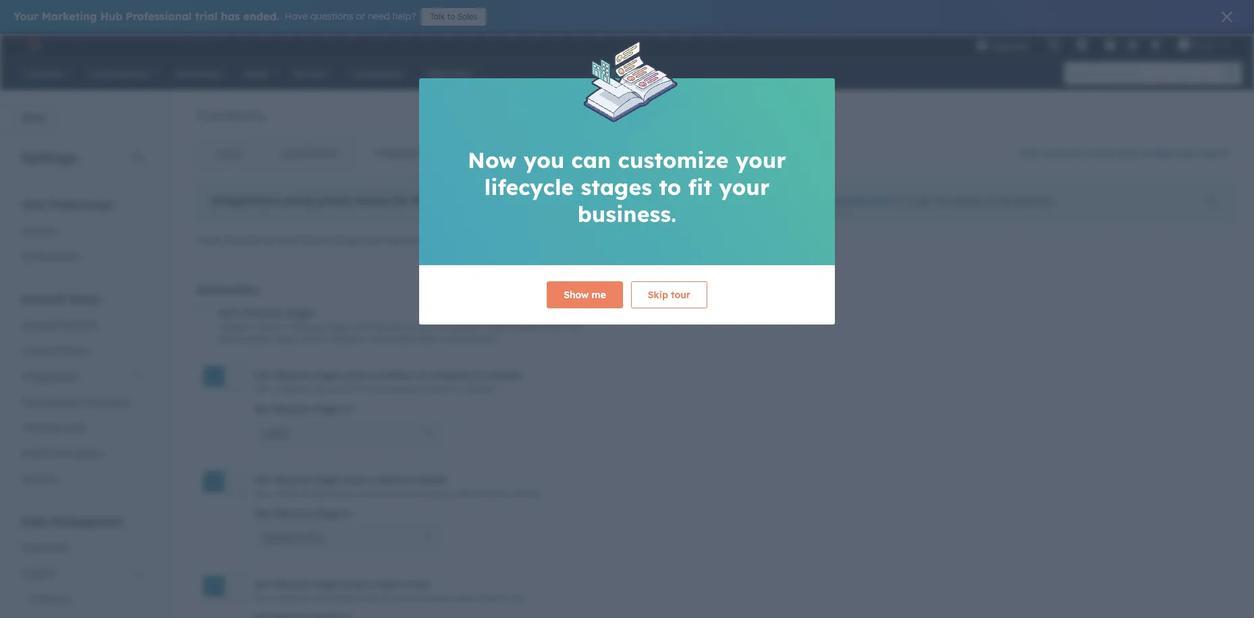 Task type: locate. For each thing, give the bounding box(es) containing it.
company down whenever
[[330, 334, 366, 344]]

in left hubspot
[[452, 384, 459, 394]]

account for account defaults
[[22, 319, 58, 331]]

the inside view contacts in the data model overview link
[[1100, 147, 1115, 159]]

stage down lead popup button on the left bottom
[[313, 474, 339, 486]]

1 set lifecycle stage to from the top
[[254, 403, 351, 415]]

search image
[[1226, 69, 1235, 78]]

to right talk
[[447, 11, 455, 22]]

marketplace
[[22, 396, 77, 408]]

privacy & consent link
[[14, 441, 151, 466]]

update.
[[584, 194, 626, 207]]

details
[[953, 195, 983, 207]]

stage left new
[[277, 384, 298, 394]]

0 vertical spatial integrations
[[211, 194, 280, 207]]

stage up new
[[313, 369, 339, 381]]

need right will
[[540, 194, 566, 207]]

can
[[571, 147, 611, 174]]

0 horizontal spatial &
[[49, 345, 56, 357]]

to
[[447, 11, 455, 22], [659, 174, 681, 201], [570, 194, 581, 207], [749, 195, 759, 207], [907, 195, 916, 207], [342, 403, 351, 415], [342, 508, 351, 520]]

preset
[[317, 194, 351, 207]]

1 associated from the top
[[313, 489, 355, 499]]

5 set from the top
[[254, 489, 267, 499]]

close image down overview
[[1208, 198, 1216, 206]]

& for users
[[49, 345, 56, 357]]

0 vertical spatial close image
[[1222, 11, 1233, 22]]

0 vertical spatial &
[[49, 345, 56, 357]]

company up hubspot
[[429, 369, 472, 381]]

account setup
[[22, 292, 100, 306]]

and inside set lifecycle stage when a deal is won set a stage for associated contacts and companies when a deal is won
[[393, 594, 407, 604]]

& right users
[[49, 345, 56, 357]]

your preferences element
[[14, 197, 151, 269]]

1 horizontal spatial integrations
[[211, 194, 280, 207]]

to inside button
[[447, 11, 455, 22]]

setup link
[[197, 137, 261, 169]]

0 vertical spatial set lifecycle stage to
[[254, 403, 351, 415]]

preferences
[[50, 198, 113, 211]]

2 vertical spatial companies
[[410, 594, 452, 604]]

teams
[[59, 345, 87, 357]]

2 vertical spatial and
[[393, 594, 407, 604]]

2 horizontal spatial or
[[416, 369, 426, 381]]

2 set lifecycle stage to from the top
[[254, 508, 351, 520]]

1 vertical spatial close image
[[1208, 198, 1216, 206]]

1 horizontal spatial need
[[540, 194, 566, 207]]

1 vertical spatial or
[[416, 369, 426, 381]]

business.
[[578, 201, 677, 228]]

1 horizontal spatial in
[[452, 384, 459, 394]]

0 vertical spatial update
[[639, 195, 673, 207]]

0 horizontal spatial won
[[411, 579, 431, 591]]

1 vertical spatial &
[[57, 448, 64, 460]]

contacts inside 'set lifecycle stage when a contact or company is created set a stage for new contacts or companies created in hubspot'
[[331, 384, 364, 394]]

1 vertical spatial setup
[[69, 292, 100, 306]]

properties left api
[[820, 195, 869, 207]]

menu
[[966, 34, 1238, 55]]

contacts left "as"
[[223, 234, 262, 246]]

& right the 'privacy'
[[57, 448, 64, 460]]

your for your preferences
[[22, 198, 46, 211]]

0 vertical spatial associated
[[313, 489, 355, 499]]

created
[[485, 369, 521, 381], [421, 384, 450, 394], [411, 474, 447, 486], [510, 489, 540, 499]]

set lifecycle stage when a deal is won set a stage for associated contacts and companies when a deal is won
[[254, 579, 526, 604]]

set lifecycle stage to up 'opportunity'
[[254, 508, 351, 520]]

music button
[[1170, 34, 1237, 55]]

marketing
[[42, 9, 97, 23]]

2 horizontal spatial in
[[1088, 147, 1097, 159]]

your up the general
[[22, 198, 46, 211]]

1 vertical spatial and
[[393, 489, 407, 499]]

lifecycle down 'opportunity'
[[272, 579, 310, 591]]

contacts
[[1045, 147, 1085, 159], [223, 234, 262, 246], [331, 384, 364, 394], [357, 489, 390, 499], [357, 594, 390, 604]]

0 vertical spatial company
[[330, 334, 366, 344]]

lifecycle down apply
[[272, 369, 310, 381]]

back link
[[0, 105, 55, 132]]

the left data
[[1100, 147, 1115, 159]]

for left new
[[300, 384, 311, 394]]

for down 'opportunity'
[[300, 594, 311, 604]]

the for to get the details of the property.
[[997, 195, 1011, 207]]

note:
[[544, 322, 565, 332]]

0 vertical spatial or
[[356, 10, 365, 22]]

and
[[434, 234, 452, 246], [393, 489, 407, 499], [393, 594, 407, 604]]

to left the use
[[749, 195, 759, 207]]

associated
[[313, 489, 355, 499], [313, 594, 355, 604]]

opportunity button
[[254, 524, 443, 551]]

1 set from the top
[[254, 369, 270, 381]]

to inside now you can customize your lifecycle stages to fit your business.
[[659, 174, 681, 201]]

0 horizontal spatial close image
[[1208, 198, 1216, 206]]

integrations up "as"
[[211, 194, 280, 207]]

your for your marketing hub professional trial has ended. have questions or need help?
[[14, 9, 38, 23]]

set lifecycle stage to down new
[[254, 403, 351, 415]]

data
[[1118, 147, 1140, 159]]

your up hubspot icon
[[14, 9, 38, 23]]

0 horizontal spatial in
[[439, 334, 446, 344]]

contacts
[[196, 105, 265, 126], [30, 593, 70, 605]]

1 horizontal spatial &
[[57, 448, 64, 460]]

the for integrations using preset values for the 'lifecyclestage' will need to update.
[[412, 194, 430, 207]]

api
[[872, 195, 890, 207]]

set lifecycle stage to
[[254, 403, 351, 415], [254, 508, 351, 520]]

in inside 'set lifecycle stage when a contact or company is created set a stage for new contacts or companies created in hubspot'
[[452, 384, 459, 394]]

setup
[[216, 147, 242, 159], [69, 292, 100, 306]]

for inside set lifecycle stage when a deal is created set a stage for associated contacts and companies when a deal is created
[[300, 489, 311, 499]]

whenever
[[350, 322, 386, 332]]

contacts down opportunity popup button
[[357, 594, 390, 604]]

close image inside the "integrations using preset values for the 'lifecyclestage' will need to update." alert
[[1208, 198, 1216, 206]]

link opens in a new window image inside view contacts in the data model overview link
[[1221, 149, 1230, 159]]

1 vertical spatial set lifecycle stage to
[[254, 508, 351, 520]]

apply
[[277, 334, 298, 344]]

1 horizontal spatial stages
[[581, 174, 652, 201]]

your left integration on the right
[[675, 195, 695, 207]]

as
[[264, 234, 275, 246]]

2 horizontal spatial stages
[[658, 234, 689, 246]]

contacts down objects
[[30, 593, 70, 605]]

0 horizontal spatial properties
[[22, 542, 67, 554]]

1 vertical spatial properties
[[22, 542, 67, 554]]

update down customize
[[639, 195, 673, 207]]

contacts up opportunity popup button
[[357, 489, 390, 499]]

2 vertical spatial stages
[[284, 307, 315, 320]]

settings link
[[1124, 37, 1141, 52]]

0 horizontal spatial contacts
[[30, 593, 70, 605]]

close image
[[1222, 11, 1233, 22], [1208, 198, 1216, 206]]

stage left whenever
[[326, 322, 348, 332]]

use
[[761, 195, 777, 207]]

upgrade
[[991, 41, 1029, 51]]

update up the setting
[[218, 322, 247, 332]]

hubspot link
[[16, 36, 51, 53]]

for right values
[[393, 194, 409, 207]]

'lifecyclestage'
[[433, 194, 514, 207]]

0 vertical spatial your
[[14, 9, 38, 23]]

to up opportunity popup button
[[342, 508, 351, 520]]

consent
[[66, 448, 103, 460]]

1 horizontal spatial close image
[[1222, 11, 1233, 22]]

customize
[[618, 147, 729, 174]]

stages inside now you can customize your lifecycle stages to fit your business.
[[581, 174, 652, 201]]

marketplace downloads
[[22, 396, 129, 408]]

& for privacy
[[57, 448, 64, 460]]

close image for have questions or need help?
[[1222, 11, 1233, 22]]

have
[[285, 10, 308, 22]]

associated inside set lifecycle stage when a deal is won set a stage for associated contacts and companies when a deal is won
[[313, 594, 355, 604]]

integrations using preset values for the 'lifecyclestage' will need to update. alert
[[196, 181, 1233, 221]]

they
[[277, 234, 297, 246]]

1 horizontal spatial update
[[639, 195, 673, 207]]

lifecycle down business.
[[616, 234, 655, 246]]

need left help? in the left of the page
[[368, 10, 390, 22]]

to left get
[[907, 195, 916, 207]]

privacy & consent
[[22, 448, 103, 460]]

lifecycle down the record customization link
[[484, 174, 574, 201]]

0 vertical spatial stages
[[581, 174, 652, 201]]

marketplaces button
[[1068, 34, 1096, 55]]

2 associated from the top
[[313, 594, 355, 604]]

to left fit
[[659, 174, 681, 201]]

stage up the process.
[[484, 322, 506, 332]]

in left data
[[1088, 147, 1097, 159]]

2 vertical spatial or
[[366, 384, 374, 394]]

hub
[[100, 9, 122, 23]]

account up users
[[22, 319, 58, 331]]

or right contact
[[416, 369, 426, 381]]

account up account defaults
[[22, 292, 65, 306]]

1 vertical spatial won
[[510, 594, 526, 604]]

track contacts as they move through your marketing and sales processes.
[[196, 234, 528, 246]]

1 horizontal spatial company
[[429, 369, 472, 381]]

account defaults
[[22, 319, 98, 331]]

overview
[[1175, 147, 1218, 159]]

0 horizontal spatial update
[[218, 322, 247, 332]]

0 vertical spatial properties
[[820, 195, 869, 207]]

deal
[[378, 474, 398, 486], [483, 489, 500, 499], [378, 579, 398, 591], [483, 594, 500, 604]]

1 vertical spatial update
[[218, 322, 247, 332]]

account for account setup
[[22, 292, 65, 306]]

and inside set lifecycle stage when a deal is created set a stage for associated contacts and companies when a deal is created
[[393, 489, 407, 499]]

contacts inside set lifecycle stage when a deal is won set a stage for associated contacts and companies when a deal is won
[[357, 594, 390, 604]]

0 vertical spatial setup
[[216, 147, 242, 159]]

defaults
[[61, 319, 98, 331]]

lifecycle down the lead
[[272, 474, 310, 486]]

0 vertical spatial contacts
[[196, 105, 265, 126]]

0 vertical spatial need
[[368, 10, 390, 22]]

move
[[299, 234, 324, 246]]

hubspot image
[[24, 36, 41, 53]]

0 horizontal spatial integrations
[[22, 371, 77, 383]]

customization
[[519, 147, 583, 159]]

contacts right new
[[331, 384, 364, 394]]

when
[[300, 334, 321, 344], [342, 369, 367, 381], [342, 474, 367, 486], [454, 489, 474, 499], [342, 579, 367, 591], [454, 594, 474, 604]]

companies inside set lifecycle stage when a deal is created set a stage for associated contacts and companies when a deal is created
[[410, 489, 452, 499]]

for up 'opportunity'
[[300, 489, 311, 499]]

update your integration to use the
[[639, 195, 796, 207]]

0 vertical spatial companies
[[377, 384, 418, 394]]

0 horizontal spatial company
[[330, 334, 366, 344]]

to get the details of the property.
[[904, 195, 1054, 207]]

associated down opportunity popup button
[[313, 594, 355, 604]]

settings image
[[1127, 39, 1139, 52]]

company inside 'set lifecycle stage when a contact or company is created set a stage for new contacts or companies created in hubspot'
[[429, 369, 472, 381]]

1 vertical spatial contacts
[[30, 593, 70, 605]]

properties link
[[14, 535, 151, 561]]

help?
[[392, 10, 416, 22]]

using
[[283, 194, 313, 207]]

the up marketing
[[412, 194, 430, 207]]

1 vertical spatial integrations
[[22, 371, 77, 383]]

contacts right "view"
[[1045, 147, 1085, 159]]

your
[[14, 9, 38, 23], [22, 198, 46, 211]]

talk to sales button
[[421, 8, 486, 26]]

the right the use
[[779, 195, 794, 207]]

or up lead popup button on the left bottom
[[366, 384, 374, 394]]

link opens in a new window image
[[1221, 149, 1230, 159], [892, 196, 902, 209], [892, 197, 902, 207], [691, 234, 701, 250]]

properties
[[820, 195, 869, 207], [22, 542, 67, 554]]

through
[[326, 234, 361, 246]]

company inside sync lifecycle stages update a contact's lifecycle stage whenever their primary company's stage changes. note: this setting doesn't apply when a company moves backwards in your process.
[[330, 334, 366, 344]]

crm
[[796, 195, 818, 207]]

the for update your integration to use the
[[779, 195, 794, 207]]

the right get
[[936, 195, 950, 207]]

contacts up setup link
[[196, 105, 265, 126]]

companies for won
[[410, 594, 452, 604]]

upgrade image
[[976, 40, 988, 52]]

companies inside set lifecycle stage when a deal is won set a stage for associated contacts and companies when a deal is won
[[410, 594, 452, 604]]

sync
[[218, 307, 240, 320]]

1 vertical spatial your
[[22, 198, 46, 211]]

1 account from the top
[[22, 292, 65, 306]]

associated inside set lifecycle stage when a deal is created set a stage for associated contacts and companies when a deal is created
[[313, 489, 355, 499]]

security
[[22, 473, 58, 485]]

has
[[221, 9, 240, 23]]

record customization link
[[465, 137, 601, 169]]

you
[[524, 147, 564, 174]]

0 vertical spatial and
[[434, 234, 452, 246]]

2 account from the top
[[22, 319, 58, 331]]

in inside sync lifecycle stages update a contact's lifecycle stage whenever their primary company's stage changes. note: this setting doesn't apply when a company moves backwards in your process.
[[439, 334, 446, 344]]

properties up objects
[[22, 542, 67, 554]]

stage
[[419, 147, 446, 159]]

1 horizontal spatial contacts
[[196, 105, 265, 126]]

1 vertical spatial account
[[22, 319, 58, 331]]

tracking code link
[[14, 415, 151, 441]]

0 horizontal spatial need
[[368, 10, 390, 22]]

1 vertical spatial need
[[540, 194, 566, 207]]

0 horizontal spatial or
[[356, 10, 365, 22]]

greg robinson image
[[1178, 38, 1190, 51]]

navigation
[[196, 136, 602, 170]]

your
[[736, 147, 786, 174], [719, 174, 770, 201], [675, 195, 695, 207], [364, 234, 384, 246], [448, 334, 465, 344]]

about
[[586, 234, 613, 246]]

0 horizontal spatial stages
[[284, 307, 315, 320]]

1 horizontal spatial properties
[[820, 195, 869, 207]]

or right questions
[[356, 10, 365, 22]]

settings
[[22, 149, 77, 166]]

1 vertical spatial associated
[[313, 594, 355, 604]]

1 vertical spatial company
[[429, 369, 472, 381]]

general link
[[14, 218, 151, 244]]

the right of
[[997, 195, 1011, 207]]

0 vertical spatial account
[[22, 292, 65, 306]]

changes.
[[508, 322, 542, 332]]

or inside the your marketing hub professional trial has ended. have questions or need help?
[[356, 10, 365, 22]]

integrations inside alert
[[211, 194, 280, 207]]

notifications
[[22, 250, 79, 263]]

when inside sync lifecycle stages update a contact's lifecycle stage whenever their primary company's stage changes. note: this setting doesn't apply when a company moves backwards in your process.
[[300, 334, 321, 344]]

lifecycle inside "link"
[[616, 234, 655, 246]]

1 vertical spatial stages
[[658, 234, 689, 246]]

or
[[356, 10, 365, 22], [416, 369, 426, 381], [366, 384, 374, 394]]

integrations inside button
[[22, 371, 77, 383]]

notifications image
[[1149, 40, 1162, 52]]

contact
[[378, 369, 413, 381]]

1 vertical spatial in
[[439, 334, 446, 344]]

associated up opportunity popup button
[[313, 489, 355, 499]]

1 vertical spatial companies
[[410, 489, 452, 499]]

integrations using preset values for the 'lifecyclestage' will need to update.
[[211, 194, 626, 207]]

associations
[[280, 147, 337, 159]]

4 set from the top
[[254, 474, 270, 486]]

0 horizontal spatial setup
[[69, 292, 100, 306]]

your down the company's
[[448, 334, 465, 344]]

menu item
[[1038, 34, 1041, 55]]

lifecycle stage link
[[355, 137, 465, 169]]

learn
[[528, 234, 555, 246]]

lifecycle inside set lifecycle stage when a deal is won set a stage for associated contacts and companies when a deal is won
[[272, 579, 310, 591]]

integrations up marketplace
[[22, 371, 77, 383]]

new
[[313, 384, 329, 394]]

contacts inside data management element
[[30, 593, 70, 605]]

integration
[[698, 195, 747, 207]]

notifications button
[[1144, 34, 1167, 55]]

for
[[393, 194, 409, 207], [300, 384, 311, 394], [300, 489, 311, 499], [300, 594, 311, 604]]

privacy
[[22, 448, 54, 460]]

in down the company's
[[439, 334, 446, 344]]

2 vertical spatial in
[[452, 384, 459, 394]]

data management element
[[14, 514, 151, 618]]

close image up the music popup button
[[1222, 11, 1233, 22]]

7 set from the top
[[254, 579, 270, 591]]

companies inside 'set lifecycle stage when a contact or company is created set a stage for new contacts or companies created in hubspot'
[[377, 384, 418, 394]]



Task type: vqa. For each thing, say whether or not it's contained in the screenshot.
Create subscription type on the right
no



Task type: describe. For each thing, give the bounding box(es) containing it.
set lifecycle stage when a deal is created set a stage for associated contacts and companies when a deal is created
[[254, 474, 540, 499]]

help image
[[1104, 40, 1116, 52]]

need inside the your marketing hub professional trial has ended. have questions or need help?
[[368, 10, 390, 22]]

sync lifecycle stages update a contact's lifecycle stage whenever their primary company's stage changes. note: this setting doesn't apply when a company moves backwards in your process.
[[218, 307, 582, 344]]

lifecycle up 'opportunity'
[[272, 508, 310, 520]]

setup inside 'element'
[[69, 292, 100, 306]]

integrations for integrations using preset values for the 'lifecyclestage' will need to update.
[[211, 194, 280, 207]]

music
[[1193, 39, 1216, 50]]

view
[[1019, 147, 1042, 159]]

setting
[[218, 334, 244, 344]]

for inside alert
[[393, 194, 409, 207]]

security link
[[14, 466, 151, 492]]

moves
[[368, 334, 393, 344]]

2 set from the top
[[254, 384, 267, 394]]

stage down opportunity popup button
[[313, 579, 339, 591]]

for inside set lifecycle stage when a deal is won set a stage for associated contacts and companies when a deal is won
[[300, 594, 311, 604]]

management
[[51, 515, 123, 529]]

track
[[196, 234, 220, 246]]

learn more about lifecycle stages link
[[528, 234, 703, 250]]

integrations button
[[14, 364, 151, 389]]

skip
[[648, 289, 668, 301]]

contacts inside set lifecycle stage when a deal is created set a stage for associated contacts and companies when a deal is created
[[357, 489, 390, 499]]

close image for update your integration to use the
[[1208, 198, 1216, 206]]

fit
[[688, 174, 712, 201]]

sales
[[454, 234, 477, 246]]

opportunity
[[262, 531, 324, 545]]

to left "update."
[[570, 194, 581, 207]]

code
[[62, 422, 85, 434]]

backwards
[[395, 334, 437, 344]]

lifecycle up apply
[[293, 322, 324, 332]]

set lifecycle stage to for opportunity
[[254, 508, 351, 520]]

companies for created
[[410, 489, 452, 499]]

skip tour button
[[631, 282, 707, 309]]

your preferences
[[22, 198, 113, 211]]

properties inside properties link
[[22, 542, 67, 554]]

lifecycle stage
[[375, 147, 446, 159]]

ended.
[[243, 9, 279, 23]]

skip tour
[[648, 289, 690, 301]]

trial
[[195, 9, 218, 23]]

is inside 'set lifecycle stage when a contact or company is created set a stage for new contacts or companies created in hubspot'
[[475, 369, 482, 381]]

users & teams link
[[14, 338, 151, 364]]

integrations for integrations
[[22, 371, 77, 383]]

marketing
[[386, 234, 432, 246]]

now you can customize your lifecycle stages to fit your business. dialog
[[419, 41, 835, 325]]

lifecycle inside 'set lifecycle stage when a contact or company is created set a stage for new contacts or companies created in hubspot'
[[272, 369, 310, 381]]

questions
[[310, 10, 353, 22]]

update inside the "integrations using preset values for the 'lifecyclestage' will need to update." alert
[[639, 195, 673, 207]]

set lifecycle stage to for lead
[[254, 403, 351, 415]]

professional
[[126, 9, 192, 23]]

6 set from the top
[[254, 508, 270, 520]]

need inside alert
[[540, 194, 566, 207]]

lifecycle up the lead
[[272, 403, 310, 415]]

for inside 'set lifecycle stage when a contact or company is created set a stage for new contacts or companies created in hubspot'
[[300, 384, 311, 394]]

your inside the "integrations using preset values for the 'lifecyclestage' will need to update." alert
[[675, 195, 695, 207]]

data
[[22, 515, 48, 529]]

stages inside sync lifecycle stages update a contact's lifecycle stage whenever their primary company's stage changes. note: this setting doesn't apply when a company moves backwards in your process.
[[284, 307, 315, 320]]

users
[[22, 345, 47, 357]]

illustration of open book with information image
[[563, 41, 691, 135]]

stages inside "link"
[[658, 234, 689, 246]]

associations link
[[261, 137, 355, 169]]

associated for won
[[313, 594, 355, 604]]

downloads
[[79, 396, 129, 408]]

update inside sync lifecycle stages update a contact's lifecycle stage whenever their primary company's stage changes. note: this setting doesn't apply when a company moves backwards in your process.
[[218, 322, 247, 332]]

record
[[485, 147, 516, 159]]

associated for created
[[313, 489, 355, 499]]

your right through
[[364, 234, 384, 246]]

this
[[567, 322, 582, 332]]

your up the use
[[736, 147, 786, 174]]

show
[[564, 289, 589, 301]]

your inside sync lifecycle stages update a contact's lifecycle stage whenever their primary company's stage changes. note: this setting doesn't apply when a company moves backwards in your process.
[[448, 334, 465, 344]]

and for created
[[393, 489, 407, 499]]

help button
[[1099, 34, 1122, 55]]

processes.
[[479, 234, 525, 246]]

stage up opportunity popup button
[[313, 508, 339, 520]]

account setup element
[[14, 292, 151, 492]]

8 set from the top
[[254, 594, 267, 604]]

talk
[[430, 11, 445, 22]]

search button
[[1219, 62, 1242, 85]]

calling icon button
[[1042, 36, 1065, 53]]

account defaults link
[[14, 313, 151, 338]]

show me button
[[547, 282, 623, 309]]

1 horizontal spatial setup
[[216, 147, 242, 159]]

tracking
[[22, 422, 59, 434]]

doesn't
[[247, 334, 275, 344]]

general
[[22, 225, 56, 237]]

and for won
[[393, 594, 407, 604]]

your right fit
[[719, 174, 770, 201]]

objects
[[22, 568, 56, 580]]

3 set from the top
[[254, 403, 270, 415]]

Search HubSpot search field
[[1064, 62, 1230, 85]]

contact's
[[256, 322, 291, 332]]

1 horizontal spatial won
[[510, 594, 526, 604]]

view contacts in the data model overview
[[1019, 147, 1218, 159]]

marketplaces image
[[1076, 40, 1088, 52]]

0 vertical spatial won
[[411, 579, 431, 591]]

record customization
[[485, 147, 583, 159]]

lifecycle inside set lifecycle stage when a deal is created set a stage for associated contacts and companies when a deal is created
[[272, 474, 310, 486]]

process.
[[467, 334, 498, 344]]

lifecycle inside now you can customize your lifecycle stages to fit your business.
[[484, 174, 574, 201]]

lead button
[[254, 420, 443, 447]]

contacts link
[[14, 587, 151, 612]]

get
[[919, 195, 933, 207]]

of
[[985, 195, 994, 207]]

property.
[[1014, 195, 1054, 207]]

primary
[[408, 322, 438, 332]]

lifecycle up contact's
[[243, 307, 281, 320]]

stage down 'opportunity'
[[277, 594, 298, 604]]

me
[[592, 289, 606, 301]]

set lifecycle stage when a contact or company is created set a stage for new contacts or companies created in hubspot
[[254, 369, 521, 394]]

when inside 'set lifecycle stage when a contact or company is created set a stage for new contacts or companies created in hubspot'
[[342, 369, 367, 381]]

link opens in a new window image
[[1221, 146, 1230, 163]]

1 horizontal spatial or
[[366, 384, 374, 394]]

back
[[22, 112, 46, 124]]

hubspot
[[461, 384, 495, 394]]

values
[[354, 194, 389, 207]]

to up lead popup button on the left bottom
[[342, 403, 351, 415]]

stage up 'opportunity'
[[277, 489, 298, 499]]

now
[[468, 147, 517, 174]]

learn more about lifecycle stages
[[528, 234, 689, 246]]

stage down new
[[313, 403, 339, 415]]

navigation containing setup
[[196, 136, 602, 170]]

menu containing music
[[966, 34, 1238, 55]]

0 vertical spatial in
[[1088, 147, 1097, 159]]

lead
[[262, 426, 287, 440]]

your marketing hub professional trial has ended. have questions or need help?
[[14, 9, 416, 23]]

calling icon image
[[1048, 39, 1060, 51]]

users & teams
[[22, 345, 87, 357]]

crm properties api
[[796, 195, 890, 207]]

properties inside crm properties api link
[[820, 195, 869, 207]]



